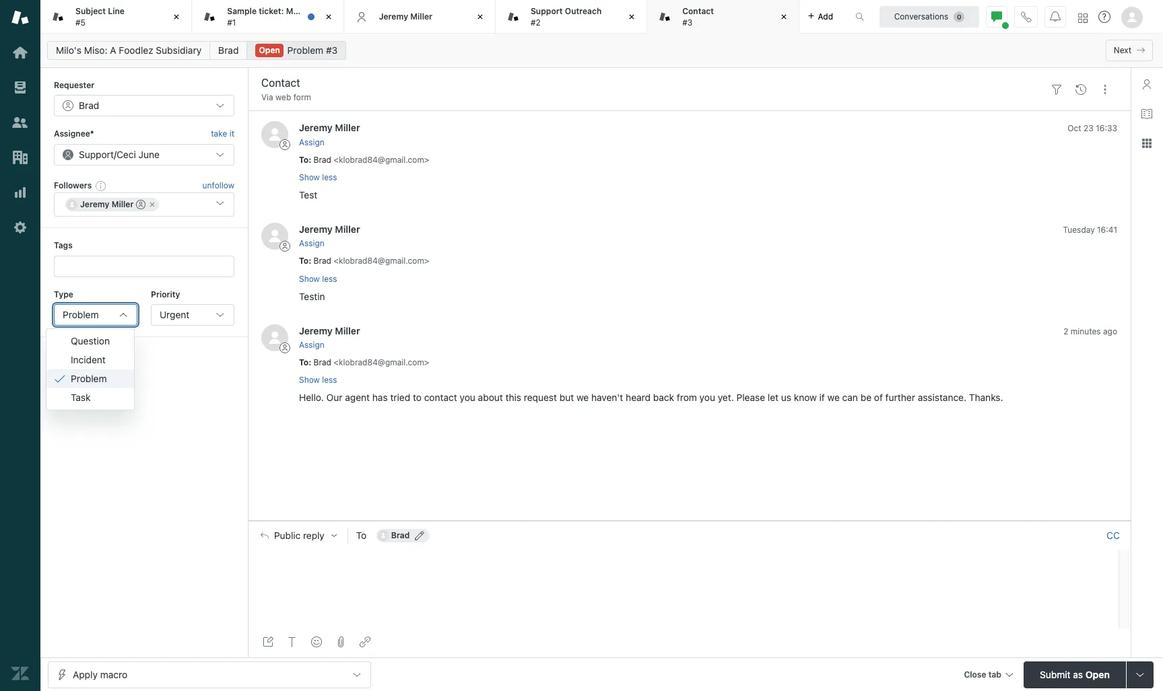 Task type: describe. For each thing, give the bounding box(es) containing it.
form
[[294, 92, 311, 102]]

requester
[[54, 80, 95, 90]]

yet.
[[718, 392, 734, 404]]

jeremy miller option
[[65, 198, 159, 212]]

agent
[[345, 392, 370, 404]]

cc button
[[1107, 530, 1121, 542]]

task
[[71, 392, 91, 403]]

23
[[1084, 124, 1094, 134]]

unfollow
[[203, 181, 234, 191]]

urgent
[[160, 309, 190, 321]]

16:41
[[1098, 225, 1118, 235]]

admin image
[[11, 219, 29, 237]]

show for test
[[299, 173, 320, 183]]

show less for test
[[299, 173, 337, 183]]

support for #2
[[531, 6, 563, 16]]

thanks.
[[969, 392, 1004, 404]]

as
[[1074, 669, 1084, 681]]

add button
[[799, 0, 842, 33]]

#3 for problem #3
[[326, 44, 338, 56]]

meet
[[286, 6, 306, 16]]

assistance.
[[918, 392, 967, 404]]

to : brad <klobrad84@gmail.com> for testin
[[299, 256, 429, 266]]

: for test
[[309, 155, 312, 165]]

draft mode image
[[263, 637, 274, 648]]

testin
[[299, 291, 325, 302]]

button displays agent's chat status as online. image
[[992, 11, 1003, 22]]

add attachment image
[[336, 637, 346, 648]]

tab
[[989, 670, 1002, 680]]

<klobrad84@gmail.com> for hello. our agent has tried to contact you about this request but we haven't heard back from you yet. please let us know if we can be of further assistance. thanks.
[[334, 358, 429, 368]]

Oct 23 16:33 text field
[[1068, 124, 1118, 134]]

brad inside requester element
[[79, 100, 99, 111]]

hello.
[[299, 392, 324, 404]]

apply macro
[[73, 669, 127, 681]]

to : brad <klobrad84@gmail.com> for hello. our agent has tried to contact you about this request but we haven't heard back from you yet. please let us know if we can be of further assistance. thanks.
[[299, 358, 429, 368]]

outreach
[[565, 6, 602, 16]]

assign for hello. our agent has tried to contact you about this request but we haven't heard back from you yet. please let us know if we can be of further assistance. thanks.
[[299, 340, 325, 350]]

be
[[861, 392, 872, 404]]

submit as open
[[1040, 669, 1110, 681]]

problem for problem option
[[71, 373, 107, 384]]

show less button for hello. our agent has tried to contact you about this request but we haven't heard back from you yet. please let us know if we can be of further assistance. thanks.
[[299, 375, 337, 387]]

sample ticket: meet the ticket #1
[[227, 6, 346, 27]]

please
[[737, 392, 765, 404]]

jeremy for hello. our agent has tried to contact you about this request but we haven't heard back from you yet. please let us know if we can be of further assistance. thanks.
[[299, 325, 333, 337]]

miller for test
[[335, 122, 360, 134]]

subject
[[75, 6, 106, 16]]

2
[[1064, 327, 1069, 337]]

request
[[524, 392, 557, 404]]

jeremy miller assign for testin
[[299, 224, 360, 249]]

conversations button
[[880, 6, 980, 27]]

miller inside option
[[112, 200, 134, 210]]

miller for testin
[[335, 224, 360, 235]]

assignee*
[[54, 129, 94, 139]]

main element
[[0, 0, 40, 692]]

type list box
[[46, 329, 135, 411]]

miller for hello. our agent has tried to contact you about this request but we haven't heard back from you yet. please let us know if we can be of further assistance. thanks.
[[335, 325, 360, 337]]

brad up test
[[314, 155, 331, 165]]

unfollow button
[[203, 180, 234, 192]]

contact #3
[[683, 6, 714, 27]]

requester element
[[54, 95, 234, 117]]

to
[[413, 392, 422, 404]]

priority
[[151, 289, 180, 300]]

contact
[[683, 6, 714, 16]]

our
[[327, 392, 343, 404]]

jeremy miller link for test
[[299, 122, 360, 134]]

jeremy for testin
[[299, 224, 333, 235]]

Tuesday 16:41 text field
[[1064, 225, 1118, 235]]

let
[[768, 392, 779, 404]]

#1
[[227, 17, 236, 27]]

miso:
[[84, 44, 108, 56]]

zendesk products image
[[1079, 13, 1088, 23]]

milo's
[[56, 44, 82, 56]]

conversations
[[895, 11, 949, 21]]

<klobrad84@gmail.com> for testin
[[334, 256, 429, 266]]

brad inside secondary element
[[218, 44, 239, 56]]

16:33
[[1096, 124, 1118, 134]]

views image
[[11, 79, 29, 96]]

macro
[[100, 669, 127, 681]]

secondary element
[[40, 37, 1164, 64]]

brad link
[[210, 41, 248, 60]]

tried
[[390, 392, 410, 404]]

question option
[[46, 332, 134, 351]]

urgent button
[[151, 305, 234, 326]]

#2
[[531, 17, 541, 27]]

brad up hello.
[[314, 358, 331, 368]]

reporting image
[[11, 184, 29, 201]]

apps image
[[1142, 138, 1153, 149]]

via
[[261, 92, 273, 102]]

support for ceci
[[79, 149, 114, 160]]

to left klobrad84@gmail.com icon
[[356, 530, 367, 542]]

oct
[[1068, 124, 1082, 134]]

close image for jeremy miller tab
[[474, 10, 487, 24]]

submit
[[1040, 669, 1071, 681]]

jeremy miller for "jeremy miller" option
[[80, 200, 134, 210]]

tab containing subject line
[[40, 0, 192, 34]]

tabs tab list
[[40, 0, 842, 34]]

know
[[794, 392, 817, 404]]

#5
[[75, 17, 86, 27]]

tags
[[54, 241, 73, 251]]

haven't
[[592, 392, 624, 404]]

conversationlabel log
[[248, 111, 1131, 521]]

jeremy miller assign for test
[[299, 122, 360, 147]]

filter image
[[1052, 84, 1063, 95]]

avatar image for test
[[261, 122, 288, 149]]

milo's miso: a foodlez subsidiary link
[[47, 41, 210, 60]]

Subject field
[[259, 75, 1042, 91]]

knowledge image
[[1142, 108, 1153, 119]]

1 vertical spatial open
[[1086, 669, 1110, 681]]

contact
[[424, 392, 457, 404]]

show less for testin
[[299, 274, 337, 284]]

tuesday
[[1064, 225, 1095, 235]]

type
[[54, 289, 73, 300]]

assign for testin
[[299, 239, 325, 249]]

jeremy for test
[[299, 122, 333, 134]]

a
[[110, 44, 116, 56]]

2 minutes ago
[[1064, 327, 1118, 337]]

ticket:
[[259, 6, 284, 16]]

milo's miso: a foodlez subsidiary
[[56, 44, 202, 56]]

question
[[71, 335, 110, 347]]

assignee* element
[[54, 144, 234, 166]]

show less button for test
[[299, 172, 337, 184]]

subject line #5
[[75, 6, 125, 27]]



Task type: locate. For each thing, give the bounding box(es) containing it.
problem inside secondary element
[[287, 44, 324, 56]]

1 vertical spatial show
[[299, 274, 320, 284]]

2 show less from the top
[[299, 274, 337, 284]]

1 horizontal spatial you
[[700, 392, 716, 404]]

insert emojis image
[[311, 637, 322, 648]]

close
[[964, 670, 987, 680]]

we right but
[[577, 392, 589, 404]]

sample
[[227, 6, 257, 16]]

1 vertical spatial problem
[[63, 309, 99, 321]]

1 vertical spatial jeremy miller
[[80, 200, 134, 210]]

0 vertical spatial jeremy miller assign
[[299, 122, 360, 147]]

1 vertical spatial jeremy miller assign
[[299, 224, 360, 249]]

assign button down test
[[299, 238, 325, 250]]

2 tab from the left
[[192, 0, 346, 34]]

jeremy miller link down the form
[[299, 122, 360, 134]]

close image
[[170, 10, 183, 24], [322, 10, 335, 24], [474, 10, 487, 24], [777, 10, 791, 24]]

problem
[[287, 44, 324, 56], [63, 309, 99, 321], [71, 373, 107, 384]]

2 assign from the top
[[299, 239, 325, 249]]

incident option
[[46, 351, 134, 370]]

1 vertical spatial #3
[[326, 44, 338, 56]]

support up #2
[[531, 6, 563, 16]]

close image left #2
[[474, 10, 487, 24]]

ticket actions image
[[1100, 84, 1111, 95]]

2 vertical spatial avatar image
[[261, 325, 288, 351]]

to up hello.
[[299, 358, 309, 368]]

1 horizontal spatial open
[[1086, 669, 1110, 681]]

edit user image
[[415, 532, 425, 541]]

show less up "testin"
[[299, 274, 337, 284]]

4 close image from the left
[[777, 10, 791, 24]]

assign for test
[[299, 137, 325, 147]]

: for testin
[[309, 256, 312, 266]]

assign button down the form
[[299, 137, 325, 149]]

0 vertical spatial show less
[[299, 173, 337, 183]]

task option
[[46, 388, 134, 407]]

format text image
[[287, 637, 298, 648]]

#3 down contact
[[683, 17, 693, 27]]

take it button
[[211, 128, 234, 141]]

we
[[577, 392, 589, 404], [828, 392, 840, 404]]

: for hello. our agent has tried to contact you about this request but we haven't heard back from you yet. please let us know if we can be of further assistance. thanks.
[[309, 358, 312, 368]]

: up hello.
[[309, 358, 312, 368]]

show less button up test
[[299, 172, 337, 184]]

followers
[[54, 180, 92, 191]]

less for testin
[[322, 274, 337, 284]]

#3 for contact #3
[[683, 17, 693, 27]]

3 close image from the left
[[474, 10, 487, 24]]

brad
[[218, 44, 239, 56], [79, 100, 99, 111], [314, 155, 331, 165], [314, 256, 331, 266], [314, 358, 331, 368], [391, 531, 410, 541]]

jeremy miller assign for hello. our agent has tried to contact you about this request but we haven't heard back from you yet. please let us know if we can be of further assistance. thanks.
[[299, 325, 360, 350]]

the
[[308, 6, 321, 16]]

0 vertical spatial to : brad <klobrad84@gmail.com>
[[299, 155, 429, 165]]

1 avatar image from the top
[[261, 122, 288, 149]]

show less up test
[[299, 173, 337, 183]]

jeremy down test
[[299, 224, 333, 235]]

avatar image for hello. our agent has tried to contact you about this request but we haven't heard back from you yet. please let us know if we can be of further assistance. thanks.
[[261, 325, 288, 351]]

to : brad <klobrad84@gmail.com> up agent on the bottom left of the page
[[299, 358, 429, 368]]

you
[[460, 392, 476, 404], [700, 392, 716, 404]]

2 to : brad <klobrad84@gmail.com> from the top
[[299, 256, 429, 266]]

1 to : brad <klobrad84@gmail.com> from the top
[[299, 155, 429, 165]]

support inside 'assignee*' element
[[79, 149, 114, 160]]

brad right klobrad84@gmail.com icon
[[391, 531, 410, 541]]

jeremy miller link
[[299, 122, 360, 134], [299, 224, 360, 235], [299, 325, 360, 337]]

0 vertical spatial problem
[[287, 44, 324, 56]]

support left ceci
[[79, 149, 114, 160]]

ago
[[1104, 327, 1118, 337]]

#3 inside secondary element
[[326, 44, 338, 56]]

1 less from the top
[[322, 173, 337, 183]]

problem down incident option
[[71, 373, 107, 384]]

#3 inside the contact #3
[[683, 17, 693, 27]]

<klobrad84@gmail.com> for test
[[334, 155, 429, 165]]

avatar image
[[261, 122, 288, 149], [261, 223, 288, 250], [261, 325, 288, 351]]

of
[[874, 392, 883, 404]]

2 vertical spatial jeremy miller link
[[299, 325, 360, 337]]

0 horizontal spatial you
[[460, 392, 476, 404]]

via web form
[[261, 92, 311, 102]]

2 vertical spatial jeremy miller assign
[[299, 325, 360, 350]]

2 less from the top
[[322, 274, 337, 284]]

millerjeremy500@gmail.com image
[[67, 200, 77, 210]]

1 vertical spatial less
[[322, 274, 337, 284]]

test
[[299, 189, 318, 201]]

june
[[139, 149, 160, 160]]

0 horizontal spatial #3
[[326, 44, 338, 56]]

open right "as"
[[1086, 669, 1110, 681]]

1 assign button from the top
[[299, 137, 325, 149]]

1 vertical spatial jeremy miller link
[[299, 224, 360, 235]]

jeremy miller assign down the form
[[299, 122, 360, 147]]

we right 'if'
[[828, 392, 840, 404]]

1 show less button from the top
[[299, 172, 337, 184]]

problem inside problem popup button
[[63, 309, 99, 321]]

avatar image for testin
[[261, 223, 288, 250]]

2 <klobrad84@gmail.com> from the top
[[334, 256, 429, 266]]

0 vertical spatial assign button
[[299, 137, 325, 149]]

2 jeremy miller link from the top
[[299, 224, 360, 235]]

2 vertical spatial assign button
[[299, 340, 325, 352]]

0 horizontal spatial jeremy miller
[[80, 200, 134, 210]]

assign down the form
[[299, 137, 325, 147]]

hello. our agent has tried to contact you about this request but we haven't heard back from you yet. please let us know if we can be of further assistance. thanks.
[[299, 392, 1004, 404]]

subsidiary
[[156, 44, 202, 56]]

1 assign from the top
[[299, 137, 325, 147]]

2 vertical spatial less
[[322, 375, 337, 386]]

web
[[276, 92, 291, 102]]

2 vertical spatial show
[[299, 375, 320, 386]]

2 : from the top
[[309, 256, 312, 266]]

1 jeremy miller assign from the top
[[299, 122, 360, 147]]

you left about
[[460, 392, 476, 404]]

user is an agent image
[[136, 200, 146, 210]]

cc
[[1107, 530, 1120, 542]]

0 horizontal spatial we
[[577, 392, 589, 404]]

0 vertical spatial #3
[[683, 17, 693, 27]]

tab containing contact
[[648, 0, 799, 34]]

us
[[781, 392, 792, 404]]

/
[[114, 149, 117, 160]]

2 show less button from the top
[[299, 273, 337, 285]]

2 jeremy miller assign from the top
[[299, 224, 360, 249]]

assign down "testin"
[[299, 340, 325, 350]]

1 vertical spatial :
[[309, 256, 312, 266]]

jeremy miller link for testin
[[299, 224, 360, 235]]

jeremy miller link for hello. our agent has tried to contact you about this request but we haven't heard back from you yet. please let us know if we can be of further assistance. thanks.
[[299, 325, 360, 337]]

1 close image from the left
[[170, 10, 183, 24]]

miller inside tab
[[411, 11, 433, 21]]

heard
[[626, 392, 651, 404]]

to : brad <klobrad84@gmail.com> up test
[[299, 155, 429, 165]]

1 you from the left
[[460, 392, 476, 404]]

next button
[[1106, 40, 1154, 61]]

show less button up hello.
[[299, 375, 337, 387]]

this
[[506, 392, 522, 404]]

jeremy miller
[[379, 11, 433, 21], [80, 200, 134, 210]]

assign down test
[[299, 239, 325, 249]]

<klobrad84@gmail.com>
[[334, 155, 429, 165], [334, 256, 429, 266], [334, 358, 429, 368]]

problem option
[[46, 370, 134, 388]]

3 less from the top
[[322, 375, 337, 386]]

1 vertical spatial <klobrad84@gmail.com>
[[334, 256, 429, 266]]

jeremy right the "ticket"
[[379, 11, 408, 21]]

organizations image
[[11, 149, 29, 166]]

1 horizontal spatial #3
[[683, 17, 693, 27]]

tab containing sample ticket: meet the ticket
[[192, 0, 346, 34]]

notifications image
[[1050, 11, 1061, 22]]

assign button for test
[[299, 137, 325, 149]]

1 vertical spatial assign button
[[299, 238, 325, 250]]

to up test
[[299, 155, 309, 165]]

jeremy miller assign down test
[[299, 224, 360, 249]]

0 horizontal spatial open
[[259, 45, 280, 55]]

: up "testin"
[[309, 256, 312, 266]]

jeremy down "testin"
[[299, 325, 333, 337]]

0 vertical spatial avatar image
[[261, 122, 288, 149]]

close tab button
[[958, 662, 1019, 691]]

take it
[[211, 129, 234, 139]]

0 vertical spatial open
[[259, 45, 280, 55]]

to : brad <klobrad84@gmail.com> for test
[[299, 155, 429, 165]]

1 vertical spatial support
[[79, 149, 114, 160]]

problem #3
[[287, 44, 338, 56]]

jeremy miller inside tab
[[379, 11, 433, 21]]

1 horizontal spatial support
[[531, 6, 563, 16]]

has
[[372, 392, 388, 404]]

1 show less from the top
[[299, 173, 337, 183]]

about
[[478, 392, 503, 404]]

1 : from the top
[[309, 155, 312, 165]]

info on adding followers image
[[96, 181, 107, 191]]

tab
[[40, 0, 192, 34], [192, 0, 346, 34], [496, 0, 648, 34], [648, 0, 799, 34]]

brad down "#1"
[[218, 44, 239, 56]]

1 jeremy miller link from the top
[[299, 122, 360, 134]]

tuesday 16:41
[[1064, 225, 1118, 235]]

3 assign from the top
[[299, 340, 325, 350]]

0 vertical spatial jeremy miller link
[[299, 122, 360, 134]]

show for hello. our agent has tried to contact you about this request but we haven't heard back from you yet. please let us know if we can be of further assistance. thanks.
[[299, 375, 320, 386]]

close image up subsidiary
[[170, 10, 183, 24]]

show up test
[[299, 173, 320, 183]]

problem down sample ticket: meet the ticket #1
[[287, 44, 324, 56]]

remove image
[[149, 201, 157, 209]]

but
[[560, 392, 574, 404]]

public reply
[[274, 531, 325, 542]]

close image
[[625, 10, 639, 24]]

2 vertical spatial show less
[[299, 375, 337, 386]]

1 vertical spatial avatar image
[[261, 223, 288, 250]]

jeremy inside option
[[80, 200, 109, 210]]

oct 23 16:33
[[1068, 124, 1118, 134]]

public
[[274, 531, 301, 542]]

2 assign button from the top
[[299, 238, 325, 250]]

show less for hello. our agent has tried to contact you about this request but we haven't heard back from you yet. please let us know if we can be of further assistance. thanks.
[[299, 375, 337, 386]]

jeremy miller for jeremy miller tab
[[379, 11, 433, 21]]

show for testin
[[299, 274, 320, 284]]

less for hello. our agent has tried to contact you about this request but we haven't heard back from you yet. please let us know if we can be of further assistance. thanks.
[[322, 375, 337, 386]]

0 horizontal spatial support
[[79, 149, 114, 160]]

open
[[259, 45, 280, 55], [1086, 669, 1110, 681]]

2 minutes ago text field
[[1064, 327, 1118, 337]]

public reply button
[[249, 522, 348, 550]]

reply
[[303, 531, 325, 542]]

less for test
[[322, 173, 337, 183]]

show less button for testin
[[299, 273, 337, 285]]

assign button down "testin"
[[299, 340, 325, 352]]

assign button for hello. our agent has tried to contact you about this request but we haven't heard back from you yet. please let us know if we can be of further assistance. thanks.
[[299, 340, 325, 352]]

1 tab from the left
[[40, 0, 192, 34]]

close image for tab containing subject line
[[170, 10, 183, 24]]

zendesk image
[[11, 666, 29, 683]]

close image right the
[[322, 10, 335, 24]]

get help image
[[1099, 11, 1111, 23]]

2 we from the left
[[828, 392, 840, 404]]

3 assign button from the top
[[299, 340, 325, 352]]

0 vertical spatial support
[[531, 6, 563, 16]]

3 show from the top
[[299, 375, 320, 386]]

to
[[299, 155, 309, 165], [299, 256, 309, 266], [299, 358, 309, 368], [356, 530, 367, 542]]

open inside secondary element
[[259, 45, 280, 55]]

0 vertical spatial <klobrad84@gmail.com>
[[334, 155, 429, 165]]

jeremy down the form
[[299, 122, 333, 134]]

2 you from the left
[[700, 392, 716, 404]]

1 show from the top
[[299, 173, 320, 183]]

0 vertical spatial jeremy miller
[[379, 11, 433, 21]]

brad down requester
[[79, 100, 99, 111]]

jeremy miller tab
[[344, 0, 496, 34]]

:
[[309, 155, 312, 165], [309, 256, 312, 266], [309, 358, 312, 368]]

1 vertical spatial show less button
[[299, 273, 337, 285]]

jeremy miller link down test
[[299, 224, 360, 235]]

3 show less button from the top
[[299, 375, 337, 387]]

to : brad <klobrad84@gmail.com> up "testin"
[[299, 256, 429, 266]]

show up "testin"
[[299, 274, 320, 284]]

further
[[886, 392, 916, 404]]

2 vertical spatial show less button
[[299, 375, 337, 387]]

klobrad84@gmail.com image
[[378, 531, 389, 542]]

jeremy
[[379, 11, 408, 21], [299, 122, 333, 134], [80, 200, 109, 210], [299, 224, 333, 235], [299, 325, 333, 337]]

support inside support outreach #2
[[531, 6, 563, 16]]

jeremy down info on adding followers icon
[[80, 200, 109, 210]]

brad up "testin"
[[314, 256, 331, 266]]

2 avatar image from the top
[[261, 223, 288, 250]]

3 tab from the left
[[496, 0, 648, 34]]

3 to : brad <klobrad84@gmail.com> from the top
[[299, 358, 429, 368]]

problem inside problem option
[[71, 373, 107, 384]]

3 <klobrad84@gmail.com> from the top
[[334, 358, 429, 368]]

0 vertical spatial :
[[309, 155, 312, 165]]

show less button up "testin"
[[299, 273, 337, 285]]

it
[[230, 129, 234, 139]]

4 tab from the left
[[648, 0, 799, 34]]

3 show less from the top
[[299, 375, 337, 386]]

you left yet.
[[700, 392, 716, 404]]

apply
[[73, 669, 98, 681]]

can
[[843, 392, 858, 404]]

0 vertical spatial show less button
[[299, 172, 337, 184]]

support / ceci june
[[79, 149, 160, 160]]

1 vertical spatial assign
[[299, 239, 325, 249]]

3 : from the top
[[309, 358, 312, 368]]

show up hello.
[[299, 375, 320, 386]]

2 vertical spatial <klobrad84@gmail.com>
[[334, 358, 429, 368]]

events image
[[1076, 84, 1087, 95]]

show less up hello.
[[299, 375, 337, 386]]

2 vertical spatial assign
[[299, 340, 325, 350]]

less
[[322, 173, 337, 183], [322, 274, 337, 284], [322, 375, 337, 386]]

2 show from the top
[[299, 274, 320, 284]]

1 vertical spatial to : brad <klobrad84@gmail.com>
[[299, 256, 429, 266]]

1 <klobrad84@gmail.com> from the top
[[334, 155, 429, 165]]

assign button for testin
[[299, 238, 325, 250]]

foodlez
[[119, 44, 153, 56]]

#3 down the "ticket"
[[326, 44, 338, 56]]

line
[[108, 6, 125, 16]]

3 jeremy miller link from the top
[[299, 325, 360, 337]]

customer context image
[[1142, 79, 1153, 90]]

#3
[[683, 17, 693, 27], [326, 44, 338, 56]]

problem down the type
[[63, 309, 99, 321]]

customers image
[[11, 114, 29, 131]]

minutes
[[1071, 327, 1101, 337]]

close image for tab containing contact
[[777, 10, 791, 24]]

1 we from the left
[[577, 392, 589, 404]]

close image left 'add' popup button
[[777, 10, 791, 24]]

0 vertical spatial assign
[[299, 137, 325, 147]]

to up "testin"
[[299, 256, 309, 266]]

support outreach #2
[[531, 6, 602, 27]]

from
[[677, 392, 697, 404]]

2 vertical spatial to : brad <klobrad84@gmail.com>
[[299, 358, 429, 368]]

back
[[653, 392, 674, 404]]

ceci
[[117, 149, 136, 160]]

jeremy miller assign
[[299, 122, 360, 147], [299, 224, 360, 249], [299, 325, 360, 350]]

2 vertical spatial :
[[309, 358, 312, 368]]

incident
[[71, 354, 106, 366]]

to for testin
[[299, 256, 309, 266]]

close image inside jeremy miller tab
[[474, 10, 487, 24]]

ticket
[[323, 6, 346, 16]]

0 vertical spatial show
[[299, 173, 320, 183]]

next
[[1114, 45, 1132, 55]]

get started image
[[11, 44, 29, 61]]

jeremy miller inside option
[[80, 200, 134, 210]]

2 close image from the left
[[322, 10, 335, 24]]

add link (cmd k) image
[[360, 637, 371, 648]]

to for hello. our agent has tried to contact you about this request but we haven't heard back from you yet. please let us know if we can be of further assistance. thanks.
[[299, 358, 309, 368]]

hide composer image
[[684, 516, 695, 527]]

close tab
[[964, 670, 1002, 680]]

zendesk support image
[[11, 9, 29, 26]]

jeremy inside tab
[[379, 11, 408, 21]]

: up test
[[309, 155, 312, 165]]

1 horizontal spatial jeremy miller
[[379, 11, 433, 21]]

1 vertical spatial show less
[[299, 274, 337, 284]]

to for test
[[299, 155, 309, 165]]

tab containing support outreach
[[496, 0, 648, 34]]

displays possible ticket submission types image
[[1135, 670, 1146, 681]]

3 avatar image from the top
[[261, 325, 288, 351]]

followers element
[[54, 193, 234, 217]]

problem for #3
[[287, 44, 324, 56]]

show less button
[[299, 172, 337, 184], [299, 273, 337, 285], [299, 375, 337, 387]]

2 vertical spatial problem
[[71, 373, 107, 384]]

1 horizontal spatial we
[[828, 392, 840, 404]]

jeremy miller link down "testin"
[[299, 325, 360, 337]]

open down sample ticket: meet the ticket #1
[[259, 45, 280, 55]]

jeremy miller assign down "testin"
[[299, 325, 360, 350]]

add
[[818, 11, 834, 21]]

0 vertical spatial less
[[322, 173, 337, 183]]

3 jeremy miller assign from the top
[[299, 325, 360, 350]]



Task type: vqa. For each thing, say whether or not it's contained in the screenshot.
make it your own at the left of the page
no



